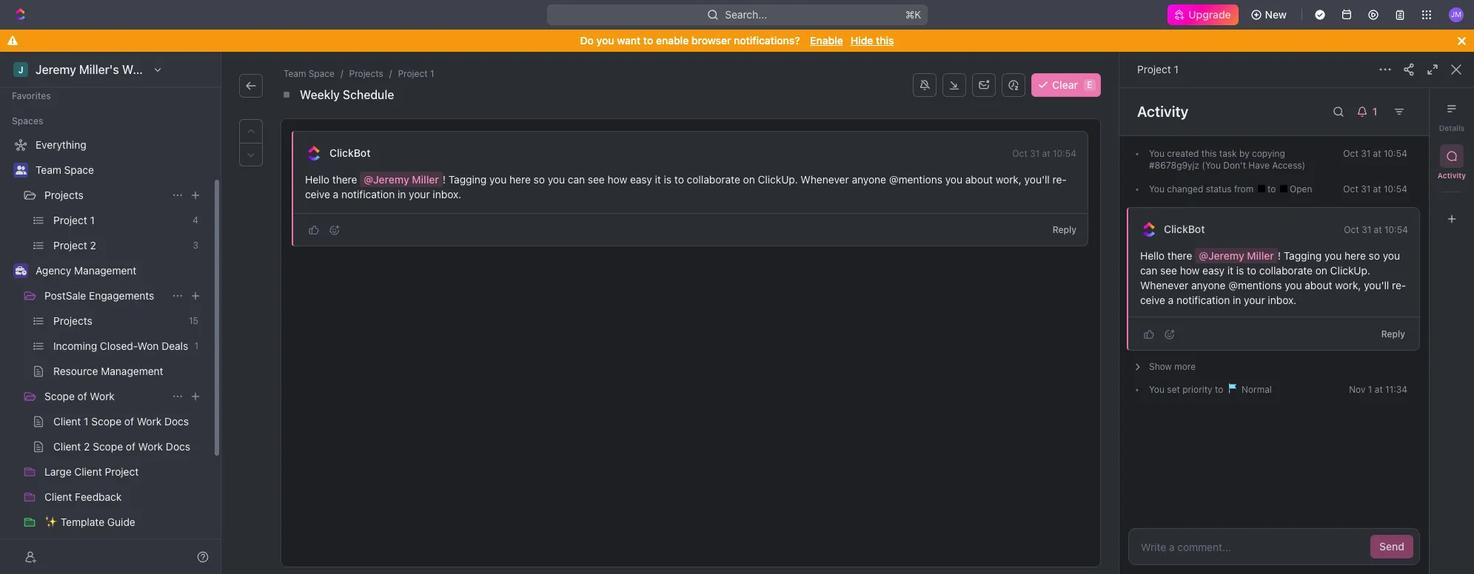 Task type: locate. For each thing, give the bounding box(es) containing it.
scope inside "client 1 scope of work docs" link
[[91, 416, 122, 428]]

invoicing
[[86, 542, 129, 554]]

oct
[[1013, 148, 1028, 159], [1344, 148, 1359, 159], [1344, 184, 1359, 195], [1345, 224, 1360, 235]]

whenever inside "task sidebar content" section
[[1141, 279, 1189, 292]]

1 vertical spatial activity
[[1438, 171, 1467, 180]]

1 vertical spatial projects
[[44, 189, 84, 201]]

work, for the left @jeremy miller button
[[996, 173, 1022, 186]]

1 horizontal spatial reply
[[1382, 329, 1406, 340]]

enable
[[811, 34, 844, 47]]

large client project link
[[44, 461, 204, 484]]

1 vertical spatial ceive
[[1141, 279, 1407, 307]]

resource management link
[[53, 360, 204, 384]]

1 horizontal spatial a
[[1169, 294, 1174, 307]]

0 vertical spatial on
[[743, 173, 755, 186]]

postsale engagements
[[44, 290, 154, 302]]

0 vertical spatial tagging
[[449, 173, 487, 186]]

projects link down team space
[[44, 184, 166, 207]]

ceive inside "task sidebar content" section
[[1141, 279, 1407, 307]]

team right user group icon
[[36, 164, 61, 176]]

0 vertical spatial how
[[608, 173, 628, 186]]

client up client feedback
[[74, 466, 102, 479]]

activity down details
[[1438, 171, 1467, 180]]

your for the left @jeremy miller button
[[409, 188, 430, 201]]

management for agency management
[[74, 264, 137, 277]]

collaborate inside "task sidebar content" section
[[1260, 264, 1313, 277]]

client down scope of work
[[53, 416, 81, 428]]

1 vertical spatial docs
[[166, 441, 190, 453]]

0 horizontal spatial notification
[[341, 188, 395, 201]]

1 vertical spatial management
[[101, 365, 163, 378]]

! inside "task sidebar content" section
[[1278, 250, 1282, 262]]

incoming
[[53, 340, 97, 353]]

! tagging you here so you can see how easy it is to collaborate on clickup. whenever anyone @mentions you about work, you'll re ceive a notification in your inbox. inside "task sidebar content" section
[[1141, 250, 1407, 307]]

0 vertical spatial hello there @jeremy miller
[[305, 173, 439, 186]]

scope for 1
[[91, 416, 122, 428]]

projects up incoming on the bottom left
[[53, 315, 92, 327]]

0 vertical spatial inbox.
[[433, 188, 462, 201]]

hello there @jeremy miller down the 'changed status from'
[[1141, 250, 1275, 262]]

10:54
[[1053, 148, 1077, 159], [1384, 148, 1408, 159], [1384, 184, 1408, 195], [1385, 224, 1409, 235]]

re inside "task sidebar content" section
[[1393, 279, 1407, 292]]

hello inside "task sidebar content" section
[[1141, 250, 1165, 262]]

team for team space / projects / project 1
[[284, 68, 306, 79]]

in inside "task sidebar content" section
[[1233, 294, 1242, 307]]

1 horizontal spatial notification
[[1177, 294, 1231, 307]]

a down clickbot button
[[333, 188, 339, 201]]

team for team space
[[36, 164, 61, 176]]

1 horizontal spatial your
[[1245, 294, 1266, 307]]

tagging for the rightmost @jeremy miller button
[[1284, 250, 1322, 262]]

1 / from the left
[[341, 68, 343, 79]]

0 horizontal spatial miller
[[412, 173, 439, 186]]

miller inside "task sidebar content" section
[[1248, 250, 1275, 262]]

@mentions
[[889, 173, 943, 186], [1229, 279, 1283, 292]]

you'll for the rightmost @jeremy miller button
[[1365, 279, 1390, 292]]

1 vertical spatial in
[[1233, 294, 1242, 307]]

task sidebar content section
[[1120, 88, 1430, 575]]

1 horizontal spatial how
[[1181, 264, 1200, 277]]

1 vertical spatial 2
[[84, 441, 90, 453]]

activity up created
[[1138, 103, 1189, 120]]

changed
[[1168, 184, 1204, 195]]

3 you from the top
[[1150, 384, 1165, 396]]

you up #8678g9yjz
[[1150, 148, 1165, 159]]

0 horizontal spatial reply button
[[1047, 221, 1083, 239]]

whenever for the rightmost @jeremy miller button
[[1141, 279, 1189, 292]]

ceive for the left @jeremy miller button
[[305, 173, 1067, 201]]

0 horizontal spatial easy
[[630, 173, 652, 186]]

hello there @jeremy miller inside "task sidebar content" section
[[1141, 250, 1275, 262]]

there for the left @jeremy miller button
[[332, 173, 357, 186]]

hello for the left @jeremy miller button
[[305, 173, 330, 186]]

this up (you
[[1202, 148, 1217, 159]]

0 horizontal spatial activity
[[1138, 103, 1189, 120]]

you for set priority to
[[1150, 384, 1165, 396]]

your inside "task sidebar content" section
[[1245, 294, 1266, 307]]

1 horizontal spatial it
[[1228, 264, 1234, 277]]

0 horizontal spatial re
[[1053, 173, 1067, 186]]

about
[[966, 173, 993, 186], [1306, 279, 1333, 292]]

your
[[409, 188, 430, 201], [1245, 294, 1266, 307]]

0 horizontal spatial clickbot
[[330, 147, 371, 159]]

management
[[74, 264, 137, 277], [101, 365, 163, 378]]

1 horizontal spatial team
[[284, 68, 306, 79]]

miller for the rightmost @jeremy miller button
[[1248, 250, 1275, 262]]

project 1 down upgrade link
[[1138, 63, 1179, 76]]

1 vertical spatial @mentions
[[1229, 279, 1283, 292]]

1 horizontal spatial space
[[309, 68, 335, 79]]

2 you from the top
[[1150, 184, 1165, 195]]

about inside "task sidebar content" section
[[1306, 279, 1333, 292]]

projects link up closed-
[[53, 310, 183, 333]]

work for 1
[[137, 416, 162, 428]]

how inside "task sidebar content" section
[[1181, 264, 1200, 277]]

work,
[[996, 173, 1022, 186], [1336, 279, 1362, 292]]

notifications?
[[734, 34, 800, 47]]

access)
[[1273, 160, 1306, 171]]

weekly schedule
[[300, 88, 394, 101]]

1 vertical spatial see
[[1161, 264, 1178, 277]]

/ up weekly schedule at the left
[[341, 68, 343, 79]]

1 horizontal spatial here
[[1345, 250, 1367, 262]]

0 vertical spatial there
[[332, 173, 357, 186]]

collaborate for the left @jeremy miller button
[[687, 173, 741, 186]]

by
[[1240, 148, 1250, 159]]

0 vertical spatial it
[[655, 173, 661, 186]]

0 vertical spatial !
[[443, 173, 446, 186]]

1 horizontal spatial inbox.
[[1269, 294, 1297, 307]]

incoming closed-won deals 1
[[53, 340, 199, 353]]

this
[[876, 34, 894, 47], [1202, 148, 1217, 159]]

client feedback link
[[44, 486, 204, 510]]

status
[[1206, 184, 1232, 195]]

1 vertical spatial team
[[36, 164, 61, 176]]

management down incoming closed-won deals 1
[[101, 365, 163, 378]]

agency
[[36, 264, 71, 277]]

0 vertical spatial space
[[309, 68, 335, 79]]

1 vertical spatial re
[[1393, 279, 1407, 292]]

1 vertical spatial @jeremy
[[1200, 250, 1245, 262]]

projects link up schedule
[[346, 67, 387, 81]]

team
[[284, 68, 306, 79], [36, 164, 61, 176]]

space inside sidebar navigation
[[64, 164, 94, 176]]

in
[[398, 188, 406, 201], [1233, 294, 1242, 307]]

0 horizontal spatial clickup.
[[758, 173, 798, 186]]

of down resource
[[77, 390, 87, 403]]

0 vertical spatial work,
[[996, 173, 1022, 186]]

it
[[655, 173, 661, 186], [1228, 264, 1234, 277]]

there down clickbot button
[[332, 173, 357, 186]]

@mentions inside "task sidebar content" section
[[1229, 279, 1283, 292]]

0 vertical spatial work
[[90, 390, 115, 403]]

here
[[510, 173, 531, 186], [1345, 250, 1367, 262]]

so
[[534, 173, 545, 186], [1369, 250, 1381, 262]]

project 1 link up weekly schedule link
[[395, 67, 437, 81]]

clickup. for the rightmost @jeremy miller button
[[1331, 264, 1371, 277]]

postsale engagements link
[[44, 284, 166, 308]]

can for the rightmost @jeremy miller button
[[1141, 264, 1158, 277]]

ceive for the rightmost @jeremy miller button
[[1141, 279, 1407, 307]]

work inside "link"
[[90, 390, 115, 403]]

0 vertical spatial scope
[[44, 390, 75, 403]]

new button
[[1245, 3, 1296, 27]]

1 vertical spatial space
[[64, 164, 94, 176]]

you left changed
[[1150, 184, 1165, 195]]

how for the left @jeremy miller button
[[608, 173, 628, 186]]

clickbot inside "task sidebar content" section
[[1164, 223, 1206, 236]]

work, inside "task sidebar content" section
[[1336, 279, 1362, 292]]

0 horizontal spatial anyone
[[852, 173, 887, 186]]

collaborate
[[687, 173, 741, 186], [1260, 264, 1313, 277]]

1 vertical spatial inbox.
[[1269, 294, 1297, 307]]

0 vertical spatial project 1
[[1138, 63, 1179, 76]]

notification for the left @jeremy miller button
[[341, 188, 395, 201]]

easy inside "task sidebar content" section
[[1203, 264, 1225, 277]]

2 up the large client project in the left bottom of the page
[[84, 441, 90, 453]]

docs down "client 1 scope of work docs" link
[[166, 441, 190, 453]]

have
[[1249, 160, 1270, 171]]

project 1 link down upgrade link
[[1138, 63, 1179, 76]]

to
[[644, 34, 654, 47], [675, 173, 684, 186], [1268, 184, 1279, 195], [1248, 264, 1257, 277], [1216, 384, 1224, 396]]

hello
[[305, 173, 330, 186], [1141, 250, 1165, 262]]

1 vertical spatial on
[[1316, 264, 1328, 277]]

#8678g9yjz
[[1150, 160, 1200, 171]]

reply button
[[1047, 221, 1083, 239], [1376, 326, 1412, 343]]

0 vertical spatial management
[[74, 264, 137, 277]]

0 vertical spatial anyone
[[852, 173, 887, 186]]

scope down resource
[[44, 390, 75, 403]]

0 horizontal spatial whenever
[[801, 173, 849, 186]]

it for the left @jeremy miller button
[[655, 173, 661, 186]]

spaces
[[12, 116, 43, 127]]

1 horizontal spatial re
[[1393, 279, 1407, 292]]

2 vertical spatial you
[[1150, 384, 1165, 396]]

0 horizontal spatial tagging
[[449, 173, 487, 186]]

hello there @jeremy miller
[[305, 173, 439, 186], [1141, 250, 1275, 262]]

how for the rightmost @jeremy miller button
[[1181, 264, 1200, 277]]

client up large
[[53, 441, 81, 453]]

1 horizontal spatial anyone
[[1192, 279, 1226, 292]]

tagging inside "task sidebar content" section
[[1284, 250, 1322, 262]]

user group image
[[15, 166, 26, 175]]

2 / from the left
[[390, 68, 392, 79]]

0 horizontal spatial is
[[664, 173, 672, 186]]

notification
[[341, 188, 395, 201], [1177, 294, 1231, 307]]

1 vertical spatial can
[[1141, 264, 1158, 277]]

scope inside client 2 scope of work docs link
[[93, 441, 123, 453]]

projects for the bottom projects link
[[53, 315, 92, 327]]

1 vertical spatial reply button
[[1376, 326, 1412, 343]]

1 vertical spatial work
[[137, 416, 162, 428]]

0 horizontal spatial ceive
[[305, 173, 1067, 201]]

1
[[1175, 63, 1179, 76], [430, 68, 434, 79], [1373, 105, 1378, 118], [90, 214, 95, 227], [194, 341, 199, 352], [1369, 384, 1373, 396], [84, 416, 89, 428]]

@jeremy miller button down clickbot button
[[360, 172, 443, 187]]

projects up schedule
[[349, 68, 384, 79]]

0 vertical spatial in
[[398, 188, 406, 201]]

jeremy
[[36, 63, 76, 76]]

hide
[[851, 34, 874, 47]]

/
[[341, 68, 343, 79], [390, 68, 392, 79]]

a up show more
[[1169, 294, 1174, 307]]

re
[[1053, 173, 1067, 186], [1393, 279, 1407, 292]]

clickup. inside "task sidebar content" section
[[1331, 264, 1371, 277]]

0 horizontal spatial there
[[332, 173, 357, 186]]

work up client 2 scope of work docs link
[[137, 416, 162, 428]]

client 1 scope of work docs link
[[53, 410, 204, 434]]

work down resource management
[[90, 390, 115, 403]]

there down changed
[[1168, 250, 1193, 262]]

easy
[[630, 173, 652, 186], [1203, 264, 1225, 277]]

don't
[[1224, 160, 1247, 171]]

send
[[1380, 541, 1405, 553]]

see
[[588, 173, 605, 186], [1161, 264, 1178, 277]]

of down "client 1 scope of work docs" link
[[126, 441, 135, 453]]

1 you from the top
[[1150, 148, 1165, 159]]

docs up client 2 scope of work docs link
[[164, 416, 189, 428]]

of up client 2 scope of work docs link
[[124, 416, 134, 428]]

miller for the left @jeremy miller button
[[412, 173, 439, 186]]

you'll inside "task sidebar content" section
[[1365, 279, 1390, 292]]

see for the rightmost @jeremy miller button
[[1161, 264, 1178, 277]]

clear
[[1053, 79, 1079, 91]]

0 vertical spatial team
[[284, 68, 306, 79]]

0 vertical spatial team space link
[[281, 67, 338, 81]]

there inside "task sidebar content" section
[[1168, 250, 1193, 262]]

inbox. inside "task sidebar content" section
[[1269, 294, 1297, 307]]

@jeremy miller button down from
[[1196, 248, 1278, 264]]

/ up schedule
[[390, 68, 392, 79]]

hello there @jeremy miller down clickbot button
[[305, 173, 439, 186]]

0 horizontal spatial @jeremy miller button
[[360, 172, 443, 187]]

anyone inside "task sidebar content" section
[[1192, 279, 1226, 292]]

0 horizontal spatial @jeremy
[[364, 173, 409, 186]]

1 horizontal spatial team space link
[[281, 67, 338, 81]]

client for feedback
[[44, 491, 72, 504]]

team space link up weekly on the top
[[281, 67, 338, 81]]

project 1 up project 2
[[53, 214, 95, 227]]

clickup. for the left @jeremy miller button
[[758, 173, 798, 186]]

activity inside "task sidebar content" section
[[1138, 103, 1189, 120]]

team up weekly on the top
[[284, 68, 306, 79]]

at for created this task by copying
[[1374, 148, 1382, 159]]

space for team space
[[64, 164, 94, 176]]

1 vertical spatial you'll
[[1365, 279, 1390, 292]]

1 horizontal spatial collaborate
[[1260, 264, 1313, 277]]

1 vertical spatial is
[[1237, 264, 1245, 277]]

from
[[1235, 184, 1254, 195]]

so inside "task sidebar content" section
[[1369, 250, 1381, 262]]

favorites
[[12, 90, 51, 101]]

management inside 'link'
[[74, 264, 137, 277]]

reply inside "task sidebar content" section
[[1382, 329, 1406, 340]]

1 vertical spatial project 1
[[53, 214, 95, 227]]

⌘k
[[906, 8, 922, 21]]

0 vertical spatial notification
[[341, 188, 395, 201]]

@jeremy down clickbot button
[[364, 173, 409, 186]]

2 up "agency management"
[[90, 239, 96, 252]]

1 vertical spatial this
[[1202, 148, 1217, 159]]

notification inside "task sidebar content" section
[[1177, 294, 1231, 307]]

1 vertical spatial easy
[[1203, 264, 1225, 277]]

1 vertical spatial notification
[[1177, 294, 1231, 307]]

work down "client 1 scope of work docs" link
[[138, 441, 163, 453]]

1 vertical spatial there
[[1168, 250, 1193, 262]]

1 horizontal spatial can
[[1141, 264, 1158, 277]]

1 vertical spatial you
[[1150, 184, 1165, 195]]

your for the rightmost @jeremy miller button
[[1245, 294, 1266, 307]]

open
[[1288, 184, 1313, 195]]

31
[[1031, 148, 1040, 159], [1362, 148, 1371, 159], [1362, 184, 1371, 195], [1362, 224, 1372, 235]]

0 vertical spatial reply
[[1053, 224, 1077, 236]]

it inside "task sidebar content" section
[[1228, 264, 1234, 277]]

billing
[[44, 542, 73, 554]]

(you
[[1203, 160, 1221, 171]]

miller
[[412, 173, 439, 186], [1248, 250, 1275, 262]]

clickbot down changed
[[1164, 223, 1206, 236]]

1 vertical spatial collaborate
[[1260, 264, 1313, 277]]

you
[[597, 34, 615, 47], [490, 173, 507, 186], [548, 173, 565, 186], [946, 173, 963, 186], [1325, 250, 1343, 262], [1384, 250, 1401, 262], [1285, 279, 1303, 292]]

this right hide
[[876, 34, 894, 47]]

tree
[[6, 133, 207, 575]]

scope inside scope of work "link"
[[44, 390, 75, 403]]

tree containing everything
[[6, 133, 207, 575]]

@jeremy down "status"
[[1200, 250, 1245, 262]]

projects down team space
[[44, 189, 84, 201]]

space up weekly on the top
[[309, 68, 335, 79]]

activity inside the task sidebar navigation tab list
[[1438, 171, 1467, 180]]

1 horizontal spatial clickbot
[[1164, 223, 1206, 236]]

you left set on the right bottom of the page
[[1150, 384, 1165, 396]]

easy for the left @jeremy miller button
[[630, 173, 652, 186]]

team inside sidebar navigation
[[36, 164, 61, 176]]

2
[[90, 239, 96, 252], [84, 441, 90, 453]]

about for the rightmost @jeremy miller button
[[1306, 279, 1333, 292]]

0 horizontal spatial work,
[[996, 173, 1022, 186]]

team space link down everything link
[[36, 159, 204, 182]]

client down large
[[44, 491, 72, 504]]

client
[[53, 416, 81, 428], [53, 441, 81, 453], [74, 466, 102, 479], [44, 491, 72, 504]]

2 vertical spatial projects
[[53, 315, 92, 327]]

how
[[608, 173, 628, 186], [1181, 264, 1200, 277]]

1 horizontal spatial is
[[1237, 264, 1245, 277]]

anyone
[[852, 173, 887, 186], [1192, 279, 1226, 292]]

management up postsale engagements link
[[74, 264, 137, 277]]

scope down scope of work "link"
[[91, 416, 122, 428]]

engagements
[[89, 290, 154, 302]]

jeremy miller's workspace
[[36, 63, 184, 76]]

team space / projects / project 1
[[284, 68, 434, 79]]

1 horizontal spatial work,
[[1336, 279, 1362, 292]]

notification down clickbot button
[[341, 188, 395, 201]]

@jeremy miller button
[[360, 172, 443, 187], [1196, 248, 1278, 264]]

@mentions for the left @jeremy miller button
[[889, 173, 943, 186]]

it for the rightmost @jeremy miller button
[[1228, 264, 1234, 277]]

whenever
[[801, 173, 849, 186], [1141, 279, 1189, 292]]

see inside "task sidebar content" section
[[1161, 264, 1178, 277]]

1 vertical spatial your
[[1245, 294, 1266, 307]]

you
[[1150, 148, 1165, 159], [1150, 184, 1165, 195], [1150, 384, 1165, 396]]

1 vertical spatial about
[[1306, 279, 1333, 292]]

clickbot down weekly schedule link
[[330, 147, 371, 159]]

can inside "task sidebar content" section
[[1141, 264, 1158, 277]]

0 vertical spatial docs
[[164, 416, 189, 428]]

1 vertical spatial a
[[1169, 294, 1174, 307]]

space down everything on the top of page
[[64, 164, 94, 176]]

0 vertical spatial of
[[77, 390, 87, 403]]

whenever for the left @jeremy miller button
[[801, 173, 849, 186]]

0 horizontal spatial on
[[743, 173, 755, 186]]

can for the left @jeremy miller button
[[568, 173, 585, 186]]

1 vertical spatial here
[[1345, 250, 1367, 262]]

you inside you created this task by copying #8678g9yjz (you don't have access)
[[1150, 148, 1165, 159]]

team space link
[[281, 67, 338, 81], [36, 159, 204, 182]]

there
[[332, 173, 357, 186], [1168, 250, 1193, 262]]

1 horizontal spatial hello there @jeremy miller
[[1141, 250, 1275, 262]]

management for resource management
[[101, 365, 163, 378]]

notification up more
[[1177, 294, 1231, 307]]

at
[[1043, 148, 1051, 159], [1374, 148, 1382, 159], [1374, 184, 1382, 195], [1375, 224, 1383, 235], [1375, 384, 1384, 396]]

project 1 link up the 'project 2' link
[[53, 209, 187, 233]]

0 vertical spatial ceive
[[305, 173, 1067, 201]]

scope down 'client 1 scope of work docs'
[[93, 441, 123, 453]]

projects link
[[346, 67, 387, 81], [44, 184, 166, 207], [53, 310, 183, 333]]

0 horizontal spatial so
[[534, 173, 545, 186]]

jeremy miller's workspace, , element
[[13, 62, 28, 77]]



Task type: vqa. For each thing, say whether or not it's contained in the screenshot.
in
yes



Task type: describe. For each thing, give the bounding box(es) containing it.
✨
[[44, 516, 58, 529]]

at for changed status from
[[1374, 184, 1382, 195]]

so for the left @jeremy miller button
[[534, 173, 545, 186]]

4
[[193, 215, 199, 226]]

easy for the rightmost @jeremy miller button
[[1203, 264, 1225, 277]]

0 vertical spatial here
[[510, 173, 531, 186]]

reply button inside "task sidebar content" section
[[1376, 326, 1412, 343]]

&
[[76, 542, 83, 554]]

notification for the rightmost @jeremy miller button
[[1177, 294, 1231, 307]]

postsale
[[44, 290, 86, 302]]

you for changed status from
[[1150, 184, 1165, 195]]

1 vertical spatial projects link
[[44, 184, 166, 207]]

1 vertical spatial team space link
[[36, 159, 204, 182]]

0 vertical spatial ! tagging you here so you can see how easy it is to collaborate on clickup. whenever anyone @mentions you about work, you'll re ceive a notification in your inbox.
[[305, 173, 1067, 201]]

everything
[[36, 139, 86, 151]]

1 horizontal spatial @jeremy miller button
[[1196, 248, 1278, 264]]

0 horizontal spatial project 1 link
[[53, 209, 187, 233]]

workspace
[[122, 63, 184, 76]]

of for 1
[[124, 416, 134, 428]]

schedule
[[343, 88, 394, 101]]

show
[[1150, 361, 1173, 373]]

show more
[[1150, 361, 1196, 373]]

you created this task by copying #8678g9yjz (you don't have access)
[[1150, 148, 1306, 171]]

hello for the rightmost @jeremy miller button
[[1141, 250, 1165, 262]]

1 inside dropdown button
[[1373, 105, 1378, 118]]

project 2 link
[[53, 234, 187, 258]]

set priority to
[[1165, 384, 1226, 396]]

0 horizontal spatial !
[[443, 173, 446, 186]]

agency management link
[[36, 259, 204, 283]]

so for the rightmost @jeremy miller button
[[1369, 250, 1381, 262]]

weekly schedule link
[[297, 86, 397, 104]]

@jeremy inside "task sidebar content" section
[[1200, 250, 1245, 262]]

0 vertical spatial @jeremy
[[364, 173, 409, 186]]

browser
[[692, 34, 732, 47]]

work for 2
[[138, 441, 163, 453]]

priority
[[1183, 384, 1213, 396]]

2 for project
[[90, 239, 96, 252]]

scope for 2
[[93, 441, 123, 453]]

more
[[1175, 361, 1196, 373]]

1 horizontal spatial project 1 link
[[395, 67, 437, 81]]

team space
[[36, 164, 94, 176]]

large
[[44, 466, 72, 479]]

jm
[[1452, 10, 1462, 19]]

in for the left @jeremy miller button
[[398, 188, 406, 201]]

upgrade
[[1189, 8, 1232, 21]]

closed-
[[100, 340, 137, 353]]

large client project
[[44, 466, 139, 479]]

template
[[61, 516, 104, 529]]

here inside "task sidebar content" section
[[1345, 250, 1367, 262]]

1 inside incoming closed-won deals 1
[[194, 341, 199, 352]]

weekly
[[300, 88, 340, 101]]

miller's
[[79, 63, 119, 76]]

reply for reply button inside "task sidebar content" section
[[1382, 329, 1406, 340]]

project 1 inside tree
[[53, 214, 95, 227]]

work, for the rightmost @jeremy miller button
[[1336, 279, 1362, 292]]

task sidebar navigation tab list
[[1436, 97, 1469, 231]]

0 horizontal spatial a
[[333, 188, 339, 201]]

clickbot inside button
[[330, 147, 371, 159]]

2 horizontal spatial project 1 link
[[1138, 63, 1179, 76]]

copying
[[1253, 148, 1286, 159]]

resource
[[53, 365, 98, 378]]

2 vertical spatial projects link
[[53, 310, 183, 333]]

new
[[1266, 8, 1287, 21]]

@mentions for the rightmost @jeremy miller button
[[1229, 279, 1283, 292]]

task
[[1220, 148, 1238, 159]]

j
[[18, 64, 23, 75]]

about for the left @jeremy miller button
[[966, 173, 993, 186]]

reply for reply button to the left
[[1053, 224, 1077, 236]]

everything link
[[6, 133, 204, 157]]

1 button
[[1351, 100, 1388, 124]]

won
[[137, 340, 159, 353]]

business time image
[[15, 267, 26, 276]]

0 horizontal spatial this
[[876, 34, 894, 47]]

want
[[617, 34, 641, 47]]

billing & invoicing
[[44, 542, 129, 554]]

upgrade link
[[1168, 4, 1239, 25]]

set
[[1168, 384, 1181, 396]]

tree inside sidebar navigation
[[6, 133, 207, 575]]

0 vertical spatial projects link
[[346, 67, 387, 81]]

feedback
[[75, 491, 122, 504]]

do
[[580, 34, 594, 47]]

tagging for the left @jeremy miller button
[[449, 173, 487, 186]]

docs for client 2 scope of work docs
[[166, 441, 190, 453]]

3
[[193, 240, 199, 251]]

search...
[[725, 8, 767, 21]]

15
[[189, 316, 199, 327]]

0 vertical spatial is
[[664, 173, 672, 186]]

agency management
[[36, 264, 137, 277]]

do you want to enable browser notifications? enable hide this
[[580, 34, 894, 47]]

changed status from
[[1165, 184, 1257, 195]]

clickbot button
[[329, 147, 371, 160]]

on inside section
[[1316, 264, 1328, 277]]

0 vertical spatial re
[[1053, 173, 1067, 186]]

2 for client
[[84, 441, 90, 453]]

0 horizontal spatial hello there @jeremy miller
[[305, 173, 439, 186]]

inbox. for the left @jeremy miller button
[[433, 188, 462, 201]]

there for the rightmost @jeremy miller button
[[1168, 250, 1193, 262]]

11:34
[[1386, 384, 1408, 396]]

0 vertical spatial projects
[[349, 68, 384, 79]]

deals
[[162, 340, 188, 353]]

at for set priority to
[[1375, 384, 1384, 396]]

projects for the middle projects link
[[44, 189, 84, 201]]

scope of work link
[[44, 385, 166, 409]]

docs for client 1 scope of work docs
[[164, 416, 189, 428]]

you'll for the left @jeremy miller button
[[1025, 173, 1050, 186]]

in for the rightmost @jeremy miller button
[[1233, 294, 1242, 307]]

sidebar navigation
[[0, 52, 224, 575]]

space for team space / projects / project 1
[[309, 68, 335, 79]]

nov 1 at 11:34
[[1350, 384, 1408, 396]]

show more button
[[1129, 357, 1421, 378]]

see for the left @jeremy miller button
[[588, 173, 605, 186]]

details
[[1440, 124, 1466, 133]]

e
[[1088, 79, 1093, 90]]

a inside section
[[1169, 294, 1174, 307]]

normal
[[1240, 384, 1273, 396]]

scope of work
[[44, 390, 115, 403]]

favorites button
[[6, 87, 57, 105]]

billing & invoicing link
[[44, 536, 204, 560]]

client for 2
[[53, 441, 81, 453]]

enable
[[656, 34, 689, 47]]

guide
[[107, 516, 135, 529]]

client 1 scope of work docs
[[53, 416, 189, 428]]

1 horizontal spatial project 1
[[1138, 63, 1179, 76]]

inbox. for the rightmost @jeremy miller button
[[1269, 294, 1297, 307]]

of inside "link"
[[77, 390, 87, 403]]

is inside "task sidebar content" section
[[1237, 264, 1245, 277]]

resource management
[[53, 365, 163, 378]]

client 2 scope of work docs
[[53, 441, 190, 453]]

✨ template guide
[[44, 516, 135, 529]]

send button
[[1371, 536, 1414, 559]]

of for 2
[[126, 441, 135, 453]]

jm button
[[1445, 3, 1469, 27]]

client feedback
[[44, 491, 122, 504]]

✨ template guide link
[[44, 511, 204, 535]]

created
[[1168, 148, 1200, 159]]

this inside you created this task by copying #8678g9yjz (you don't have access)
[[1202, 148, 1217, 159]]

client for 1
[[53, 416, 81, 428]]

nov
[[1350, 384, 1366, 396]]

collaborate for the rightmost @jeremy miller button
[[1260, 264, 1313, 277]]

project 2
[[53, 239, 96, 252]]

incoming closed-won deals link
[[53, 335, 188, 359]]



